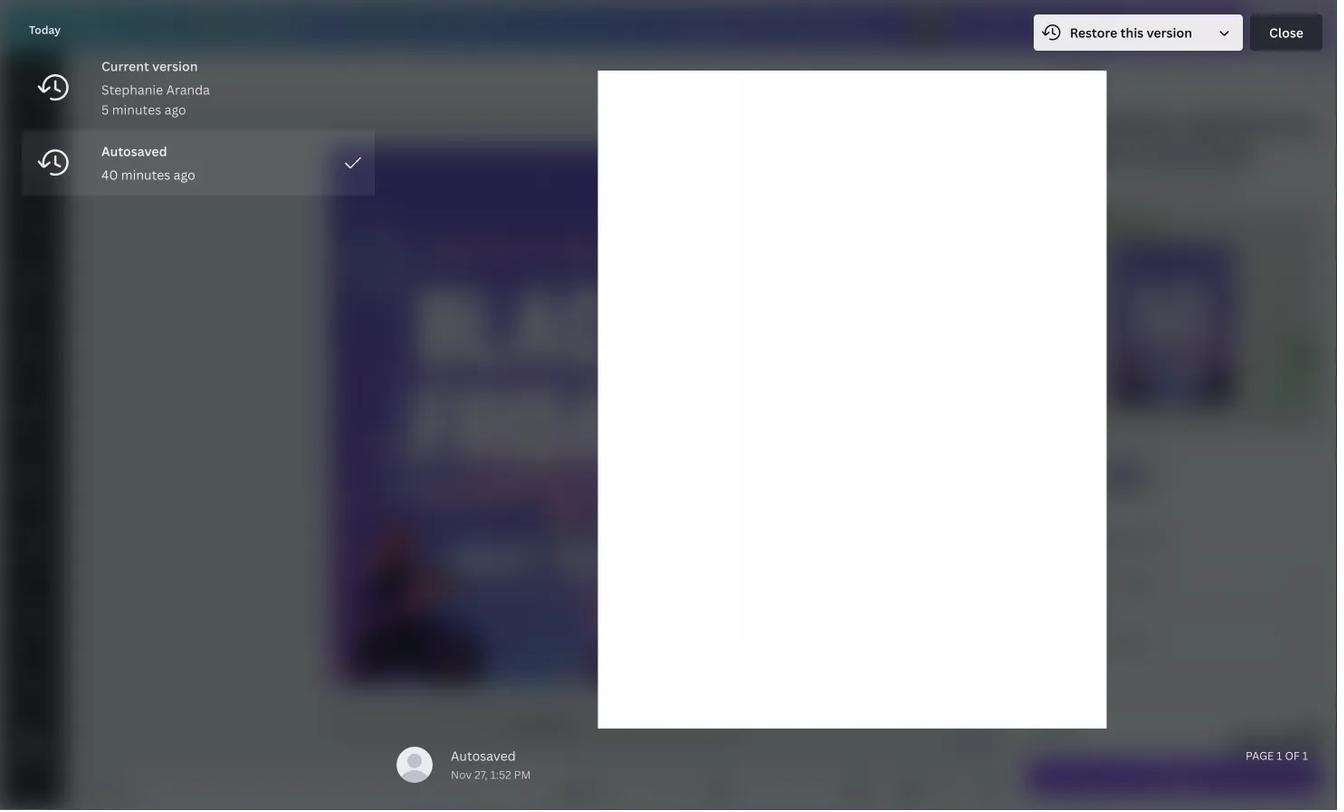 Task type: locate. For each thing, give the bounding box(es) containing it.
1 vertical spatial off
[[1194, 272, 1204, 278]]

autosaved for 27,
[[451, 748, 516, 765]]

1 left /
[[587, 784, 593, 801]]

1 horizontal spatial shop now
[[1145, 361, 1199, 374]]

version up aranda
[[152, 58, 198, 75]]

1:52
[[490, 768, 511, 782]]

2 vertical spatial shop
[[451, 539, 539, 580]]

uploads button
[[0, 312, 65, 378]]

1 horizontal spatial magic
[[220, 17, 257, 34]]

+ left add
[[505, 718, 511, 735]]

0 horizontal spatial magic
[[5, 757, 31, 769]]

print
[[1137, 531, 1163, 546]]

0 horizontal spatial version
[[152, 58, 198, 75]]

0 horizontal spatial your
[[1063, 531, 1087, 546]]

black
[[418, 273, 660, 380], [1136, 281, 1208, 314], [1117, 469, 1131, 477]]

november 26, 2021
[[1136, 344, 1208, 352], [1119, 481, 1132, 484], [420, 483, 659, 507]]

minutes inside current version stephanie aranda 5 minutes ago
[[112, 101, 161, 118]]

1 vertical spatial shop
[[1121, 485, 1126, 488]]

magic media
[[5, 757, 60, 769]]

print
[[1152, 17, 1182, 34]]

2 horizontal spatial sale
[[1140, 272, 1154, 278]]

add
[[514, 718, 539, 735]]

2 horizontal spatial www.reallygreatsite.com
[[1148, 373, 1196, 377]]

minutes
[[112, 101, 161, 118], [121, 166, 170, 183]]

2 horizontal spatial november
[[1136, 344, 1170, 352]]

minutes down stephanie
[[112, 101, 161, 118]]

27,
[[475, 768, 488, 782]]

5
[[101, 101, 109, 118]]

flyers inside dropdown button
[[1185, 17, 1222, 34]]

2 horizontal spatial sale up to 50% off
[[1140, 272, 1204, 278]]

select your pages to print
[[1027, 531, 1163, 546]]

0 vertical spatial +
[[505, 718, 511, 735]]

sale
[[432, 241, 480, 261], [1140, 272, 1154, 278], [1118, 468, 1121, 470]]

magic media button
[[0, 718, 65, 783]]

audio button
[[0, 588, 65, 653]]

ago down aranda
[[164, 101, 186, 118]]

2 vertical spatial sale
[[1118, 468, 1121, 470]]

0 vertical spatial page
[[1246, 748, 1274, 763]]

ago right 40
[[174, 166, 195, 183]]

now
[[1179, 361, 1199, 374], [1127, 484, 1131, 487], [562, 539, 628, 580]]

1 horizontal spatial +
[[1234, 739, 1240, 751]]

friday
[[1134, 312, 1210, 342], [413, 375, 665, 476], [1118, 475, 1132, 482]]

1 horizontal spatial 50%
[[1125, 468, 1127, 469]]

shop inside www.reallygreatsite.com shop now
[[1121, 485, 1126, 488]]

1 right of
[[1303, 748, 1309, 763]]

home link
[[58, 7, 124, 43]]

2 horizontal spatial 2021
[[1191, 345, 1208, 352]]

up
[[492, 241, 516, 261], [1158, 272, 1165, 278], [1121, 468, 1123, 470]]

1 vertical spatial minutes
[[121, 166, 170, 183]]

2 vertical spatial www.reallygreatsite.com
[[458, 579, 620, 592]]

0 horizontal spatial shop
[[451, 539, 539, 580]]

0 vertical spatial sale up to 50% off
[[432, 241, 646, 261]]

magic inside main menu bar
[[220, 17, 257, 34]]

20.0s button
[[1025, 7, 1108, 43]]

quality flyers delivered to your doorstep. 8.5 x 11in • portrait
[[1034, 110, 1316, 194]]

page
[[542, 718, 572, 735]]

flyers button
[[1054, 52, 1106, 95]]

doorstep.
[[1150, 139, 1256, 168]]

autosaved up 40
[[101, 143, 167, 160]]

0 vertical spatial 2021
[[1191, 345, 1208, 352]]

current version stephanie aranda 5 minutes ago
[[101, 58, 210, 118]]

draw button
[[0, 378, 65, 443]]

page left of
[[1246, 748, 1274, 763]]

autosaved inside autosaved 40 minutes ago
[[101, 143, 167, 160]]

magic for magic switch
[[220, 17, 257, 34]]

november
[[1136, 344, 1170, 352], [1119, 482, 1125, 484], [420, 483, 532, 507]]

this
[[1121, 24, 1144, 41]]

continue
[[1147, 769, 1203, 786]]

1 vertical spatial flyers
[[1061, 66, 1099, 83]]

aranda
[[166, 81, 210, 98]]

show pages image
[[495, 762, 582, 776]]

0 vertical spatial magic
[[220, 17, 257, 34]]

nov
[[451, 768, 472, 782]]

1 vertical spatial 2021
[[1129, 481, 1132, 483]]

1 horizontal spatial now
[[1127, 484, 1131, 487]]

1 vertical spatial www.reallygreatsite.com
[[1122, 486, 1131, 488]]

1 horizontal spatial shop
[[1121, 485, 1126, 488]]

colorful spotlight image
[[330, 194, 689, 758], [509, 201, 869, 766], [1109, 257, 1217, 427], [1163, 260, 1271, 430]]

2 vertical spatial up
[[1121, 468, 1123, 470]]

design button
[[0, 52, 65, 117]]

ago
[[164, 101, 186, 118], [174, 166, 195, 183]]

magic
[[220, 17, 257, 34], [5, 757, 31, 769]]

0 horizontal spatial friday
[[413, 375, 665, 476]]

page 1 / 1
[[554, 784, 611, 801]]

+ inside button
[[505, 718, 511, 735]]

0 horizontal spatial shop now
[[451, 539, 628, 580]]

2 vertical spatial 2021
[[603, 483, 659, 507]]

to
[[1292, 110, 1316, 139], [527, 241, 551, 261], [1169, 272, 1176, 278], [1123, 468, 1125, 469], [1123, 531, 1134, 546]]

apps button
[[0, 508, 65, 573]]

1 horizontal spatial flyers
[[1185, 17, 1222, 34]]

portrait
[[1185, 177, 1232, 194]]

1 horizontal spatial your
[[1094, 139, 1145, 168]]

minutes right 40
[[121, 166, 170, 183]]

1 vertical spatial 50%
[[1179, 272, 1190, 278]]

text button
[[0, 182, 65, 247]]

+ left free
[[1234, 739, 1240, 751]]

autosaved nov 27, 1:52 pm
[[451, 748, 531, 782]]

+
[[505, 718, 511, 735], [1234, 739, 1240, 751]]

0 vertical spatial flyers
[[1185, 17, 1222, 34]]

1 vertical spatial shop now
[[451, 539, 628, 580]]

2 vertical spatial 50%
[[1125, 468, 1127, 469]]

version right this
[[1147, 24, 1193, 41]]

40
[[101, 166, 118, 183]]

0 vertical spatial 50%
[[563, 241, 599, 261]]

version inside current version stephanie aranda 5 minutes ago
[[152, 58, 198, 75]]

0 horizontal spatial sale
[[432, 241, 480, 261]]

+ free delivery
[[1234, 739, 1318, 751]]

shop
[[1145, 361, 1172, 373], [1121, 485, 1126, 488], [451, 539, 539, 580]]

0 vertical spatial version
[[1147, 24, 1193, 41]]

today
[[29, 22, 61, 37]]

0 horizontal spatial 50%
[[563, 241, 599, 261]]

0 vertical spatial autosaved
[[101, 143, 167, 160]]

2 horizontal spatial up
[[1158, 272, 1165, 278]]

select
[[1027, 531, 1060, 546]]

autosaved up 27,
[[451, 748, 516, 765]]

0 horizontal spatial sale up to 50% off
[[432, 241, 646, 261]]

+ for + free delivery
[[1234, 739, 1240, 751]]

2 horizontal spatial shop
[[1145, 361, 1172, 373]]

0 vertical spatial minutes
[[112, 101, 161, 118]]

1 horizontal spatial www.reallygreatsite.com
[[1122, 486, 1131, 488]]

magic left media
[[5, 757, 31, 769]]

1 horizontal spatial 26,
[[1126, 481, 1128, 483]]

minutes inside autosaved 40 minutes ago
[[121, 166, 170, 183]]

www.reallygreatsite.com inside www.reallygreatsite.com shop now
[[1122, 486, 1131, 488]]

1 vertical spatial ago
[[174, 166, 195, 183]]

1 vertical spatial sale
[[1140, 272, 1154, 278]]

1 horizontal spatial off
[[1128, 467, 1130, 469]]

ago inside current version stephanie aranda 5 minutes ago
[[164, 101, 186, 118]]

elements
[[12, 154, 53, 166]]

+ for + add page
[[505, 718, 511, 735]]

0 vertical spatial ago
[[164, 101, 186, 118]]

1 horizontal spatial black
[[1117, 469, 1131, 477]]

1 vertical spatial +
[[1234, 739, 1240, 751]]

50%
[[563, 241, 599, 261], [1179, 272, 1190, 278], [1125, 468, 1127, 469]]

version inside the restore this version button
[[1147, 24, 1193, 41]]

1 vertical spatial page
[[554, 784, 584, 801]]

main menu bar
[[0, 0, 1337, 52]]

2 vertical spatial off
[[1128, 467, 1130, 469]]

your up 8.5
[[1094, 139, 1145, 168]]

2 vertical spatial now
[[562, 539, 628, 580]]

your
[[1094, 139, 1145, 168], [1063, 531, 1087, 546]]

1 horizontal spatial sale up to 50% off
[[1118, 467, 1130, 470]]

26,
[[1174, 344, 1187, 352], [1126, 481, 1128, 483], [547, 483, 589, 507]]

www.reallygreatsite.com
[[1148, 373, 1196, 377], [1122, 486, 1131, 488], [458, 579, 620, 592]]

autosaved inside autosaved nov 27, 1:52 pm
[[451, 748, 516, 765]]

0 horizontal spatial up
[[492, 241, 516, 261]]

free
[[1242, 739, 1267, 751]]

your left pages
[[1063, 531, 1087, 546]]

0 horizontal spatial autosaved
[[101, 143, 167, 160]]

continue button
[[1027, 760, 1323, 796]]

autosaved
[[101, 143, 167, 160], [451, 748, 516, 765]]

projects button
[[0, 443, 65, 508]]

0 horizontal spatial 26,
[[547, 483, 589, 507]]

page left /
[[554, 784, 584, 801]]

1 horizontal spatial autosaved
[[451, 748, 516, 765]]

side panel tab list
[[0, 52, 65, 783]]

0 horizontal spatial www.reallygreatsite.com
[[458, 579, 620, 592]]

magic for magic media
[[5, 757, 31, 769]]

delivery
[[1269, 739, 1318, 751]]

print flyers button
[[1116, 7, 1237, 43]]

shop now
[[1145, 361, 1199, 374], [451, 539, 628, 580]]

magic inside button
[[5, 757, 31, 769]]

1 horizontal spatial page
[[1246, 748, 1274, 763]]

0 vertical spatial now
[[1179, 361, 1199, 374]]

delivered
[[1186, 110, 1288, 139]]

1 vertical spatial magic
[[5, 757, 31, 769]]

0 vertical spatial your
[[1094, 139, 1145, 168]]

flyers right print
[[1185, 17, 1222, 34]]

page
[[1246, 748, 1274, 763], [554, 784, 584, 801]]

sale up to 50% off
[[432, 241, 646, 261], [1140, 272, 1204, 278], [1118, 467, 1130, 470]]

page for page 1 / 1
[[554, 784, 584, 801]]

1 vertical spatial now
[[1127, 484, 1131, 487]]

stephanie
[[101, 81, 163, 98]]

1 vertical spatial version
[[152, 58, 198, 75]]

brand
[[19, 284, 46, 297]]

0 vertical spatial off
[[611, 241, 646, 261]]

videos button
[[0, 653, 65, 718]]

2 horizontal spatial 50%
[[1179, 272, 1190, 278]]

magic left switch
[[220, 17, 257, 34]]

2021
[[1191, 345, 1208, 352], [1129, 481, 1132, 483], [603, 483, 659, 507]]

0 vertical spatial sale
[[432, 241, 480, 261]]

1 horizontal spatial version
[[1147, 24, 1193, 41]]

8.5
[[1118, 177, 1136, 194]]

0 horizontal spatial flyers
[[1061, 66, 1099, 83]]

0 horizontal spatial off
[[611, 241, 646, 261]]

off
[[611, 241, 646, 261], [1194, 272, 1204, 278], [1128, 467, 1130, 469]]

media
[[33, 757, 60, 769]]

flyers down restore
[[1061, 66, 1099, 83]]

apps
[[21, 545, 44, 557]]

1 horizontal spatial november
[[1119, 482, 1125, 484]]

0 horizontal spatial page
[[554, 784, 584, 801]]

1 horizontal spatial friday
[[1118, 475, 1132, 482]]



Task type: vqa. For each thing, say whether or not it's contained in the screenshot.
grade 2 link
no



Task type: describe. For each thing, give the bounding box(es) containing it.
pm
[[514, 768, 531, 782]]

0 vertical spatial up
[[492, 241, 516, 261]]

1 left of
[[1277, 748, 1283, 763]]

projects
[[14, 480, 51, 492]]

page for page 1 of 1
[[1246, 748, 1274, 763]]

•
[[1177, 177, 1182, 194]]

close button
[[1251, 14, 1323, 51]]

+ add page button
[[330, 708, 747, 744]]

2 horizontal spatial 26,
[[1174, 344, 1187, 352]]

11in
[[1149, 177, 1174, 194]]

x
[[1139, 177, 1146, 194]]

1 vertical spatial up
[[1158, 272, 1165, 278]]

text
[[23, 219, 42, 231]]

2 horizontal spatial off
[[1194, 272, 1204, 278]]

draw
[[21, 415, 44, 427]]

subtotal
[[1027, 719, 1080, 737]]

2 vertical spatial sale up to 50% off
[[1118, 467, 1130, 470]]

of
[[1285, 748, 1300, 763]]

1 right /
[[605, 784, 611, 801]]

0 horizontal spatial november
[[420, 483, 532, 507]]

1 horizontal spatial november 26, 2021
[[1119, 481, 1132, 484]]

restore
[[1070, 24, 1118, 41]]

0 horizontal spatial november 26, 2021
[[420, 483, 659, 507]]

1 vertical spatial sale up to 50% off
[[1140, 272, 1204, 278]]

$38
[[1300, 719, 1323, 737]]

uploads
[[14, 350, 51, 362]]

shop inside shop now
[[1145, 361, 1172, 373]]

your inside quality flyers delivered to your doorstep. 8.5 x 11in • portrait
[[1094, 139, 1145, 168]]

close
[[1270, 24, 1304, 41]]

to inside quality flyers delivered to your doorstep. 8.5 x 11in • portrait
[[1292, 110, 1316, 139]]

2 horizontal spatial friday
[[1134, 312, 1210, 342]]

Design title text field
[[662, 7, 901, 43]]

restore this version
[[1070, 24, 1193, 41]]

1 vertical spatial your
[[1063, 531, 1087, 546]]

new
[[314, 19, 337, 31]]

select your pages to print element
[[1027, 555, 1323, 668]]

0 horizontal spatial black
[[418, 273, 660, 380]]

design
[[18, 89, 48, 101]]

autosaved for minutes
[[101, 143, 167, 160]]

notes
[[101, 784, 138, 801]]

1 horizontal spatial 2021
[[1129, 481, 1132, 483]]

www.reallygreatsite.com shop now
[[1121, 484, 1131, 488]]

current
[[101, 58, 149, 75]]

flyers inside button
[[1061, 66, 1099, 83]]

+ add page
[[505, 718, 572, 735]]

0 vertical spatial shop now
[[1145, 361, 1199, 374]]

2 horizontal spatial now
[[1179, 361, 1199, 374]]

elements button
[[0, 117, 65, 182]]

quality
[[1034, 110, 1113, 139]]

ago inside autosaved 40 minutes ago
[[174, 166, 195, 183]]

20.0s
[[1061, 17, 1094, 34]]

/
[[596, 784, 602, 801]]

page 1 of 1
[[1246, 748, 1309, 763]]

flyers
[[1117, 110, 1181, 139]]

0 horizontal spatial 2021
[[603, 483, 659, 507]]

videos
[[18, 690, 48, 702]]

print flyers
[[1152, 17, 1222, 34]]

2 horizontal spatial november 26, 2021
[[1136, 344, 1208, 352]]

now inside www.reallygreatsite.com shop now
[[1127, 484, 1131, 487]]

switch
[[260, 17, 301, 34]]

pages
[[1089, 531, 1120, 546]]

0 vertical spatial www.reallygreatsite.com
[[1148, 373, 1196, 377]]

display preview of preview 0 image
[[1023, 453, 1096, 495]]

1 horizontal spatial sale
[[1118, 468, 1121, 470]]

brand button
[[0, 247, 65, 312]]

1 horizontal spatial up
[[1121, 468, 1123, 470]]

0 horizontal spatial now
[[562, 539, 628, 580]]

notes button
[[72, 778, 145, 807]]

canva assistant image
[[959, 721, 981, 743]]

2 horizontal spatial black
[[1136, 281, 1208, 314]]

audio
[[20, 625, 46, 637]]

home
[[72, 17, 109, 34]]

magic switch
[[220, 17, 301, 34]]

restore this version button
[[1034, 14, 1207, 51]]

autosaved 40 minutes ago
[[101, 143, 195, 183]]



